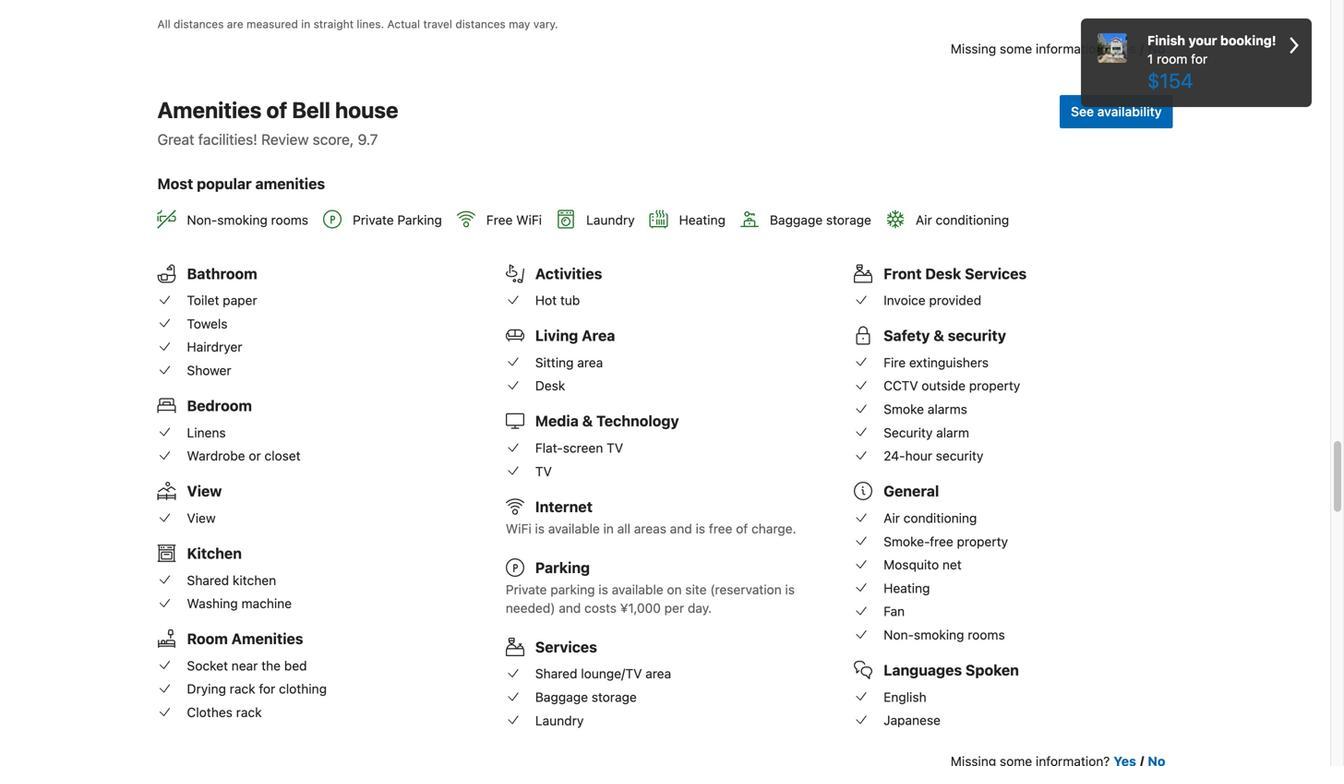 Task type: vqa. For each thing, say whether or not it's contained in the screenshot.
United States of America link
no



Task type: locate. For each thing, give the bounding box(es) containing it.
tv down flat-
[[536, 464, 552, 479]]

distances right the all at the left top of page
[[174, 18, 224, 30]]

1 horizontal spatial air
[[916, 212, 933, 227]]

smoking down "most popular amenities"
[[217, 212, 268, 227]]

kitchen
[[233, 573, 276, 588]]

most popular amenities
[[157, 175, 325, 193]]

1 vertical spatial baggage storage
[[536, 690, 637, 705]]

rightchevron image
[[1290, 31, 1299, 59]]

smoke alarms
[[884, 402, 968, 417]]

1 horizontal spatial laundry
[[587, 212, 635, 227]]

conditioning up front desk services on the top right of the page
[[936, 212, 1010, 227]]

is down internet on the left bottom of page
[[535, 521, 545, 536]]

areas
[[634, 521, 667, 536]]

amenities inside amenities of bell house great facilities! review score, 9.7
[[157, 97, 262, 123]]

1 vertical spatial view
[[187, 511, 216, 526]]

mosquito
[[884, 557, 939, 573]]

hot tub
[[536, 293, 580, 308]]

0 vertical spatial shared
[[187, 573, 229, 588]]

conditioning up the smoke-free property
[[904, 511, 978, 526]]

air up the front
[[916, 212, 933, 227]]

0 horizontal spatial rooms
[[271, 212, 309, 227]]

0 horizontal spatial of
[[266, 97, 287, 123]]

great
[[157, 131, 194, 148]]

view down wardrobe
[[187, 483, 222, 500]]

security for 24-hour security
[[936, 449, 984, 464]]

available up ¥1,000
[[612, 582, 664, 597]]

amenities up facilities!
[[157, 97, 262, 123]]

1 horizontal spatial baggage
[[770, 212, 823, 227]]

1 vertical spatial tv
[[536, 464, 552, 479]]

shared for services
[[536, 667, 578, 682]]

most
[[157, 175, 193, 193]]

non- down popular in the left of the page
[[187, 212, 217, 227]]

24-
[[884, 449, 906, 464]]

desk
[[926, 265, 962, 282], [536, 378, 566, 394]]

baggage storage
[[770, 212, 872, 227], [536, 690, 637, 705]]

1 horizontal spatial available
[[612, 582, 664, 597]]

air conditioning
[[916, 212, 1010, 227], [884, 511, 978, 526]]

0 vertical spatial smoking
[[217, 212, 268, 227]]

services up shared lounge/tv area
[[536, 639, 597, 656]]

1 horizontal spatial services
[[965, 265, 1027, 282]]

mosquito net
[[884, 557, 962, 573]]

distances left may
[[456, 18, 506, 30]]

& up the screen
[[582, 413, 593, 430]]

rack down near
[[230, 682, 255, 697]]

0 vertical spatial of
[[266, 97, 287, 123]]

for down your
[[1192, 51, 1208, 66]]

flat-
[[536, 441, 563, 456]]

1 vertical spatial &
[[582, 413, 593, 430]]

no
[[1148, 41, 1166, 56]]

0 vertical spatial available
[[548, 521, 600, 536]]

1 distances from the left
[[174, 18, 224, 30]]

1 vertical spatial baggage
[[536, 690, 588, 705]]

non- down fan
[[884, 628, 914, 643]]

activities
[[536, 265, 603, 282]]

your
[[1189, 33, 1218, 48]]

1 vertical spatial non-smoking rooms
[[884, 628, 1005, 643]]

shared left lounge/tv on the left bottom
[[536, 667, 578, 682]]

and down parking
[[559, 601, 581, 616]]

amenities up "the"
[[231, 630, 303, 648]]

all
[[157, 18, 171, 30]]

for down "the"
[[259, 682, 276, 697]]

smoking up the languages spoken
[[914, 628, 965, 643]]

air conditioning up the smoke-free property
[[884, 511, 978, 526]]

0 horizontal spatial heating
[[679, 212, 726, 227]]

cctv outside property
[[884, 378, 1021, 394]]

0 horizontal spatial in
[[301, 18, 311, 30]]

rooms up spoken
[[968, 628, 1005, 643]]

1 vertical spatial area
[[646, 667, 672, 682]]

media
[[536, 413, 579, 430]]

is right (reservation
[[786, 582, 795, 597]]

1 horizontal spatial non-smoking rooms
[[884, 628, 1005, 643]]

0 horizontal spatial available
[[548, 521, 600, 536]]

1 vertical spatial rack
[[236, 705, 262, 720]]

hairdryer
[[187, 340, 242, 355]]

0 vertical spatial view
[[187, 483, 222, 500]]

yes
[[1114, 41, 1137, 56]]

shared for kitchen
[[187, 573, 229, 588]]

for
[[1192, 51, 1208, 66], [259, 682, 276, 697]]

of up "review"
[[266, 97, 287, 123]]

property for general
[[957, 534, 1009, 549]]

shared
[[187, 573, 229, 588], [536, 667, 578, 682]]

1 horizontal spatial heating
[[884, 581, 930, 596]]

0 vertical spatial &
[[934, 327, 945, 345]]

washing machine
[[187, 596, 292, 611]]

see availability
[[1071, 104, 1162, 119]]

0 horizontal spatial area
[[577, 355, 603, 370]]

popular
[[197, 175, 252, 193]]

area right lounge/tv on the left bottom
[[646, 667, 672, 682]]

finish your booking! 1 room for $154
[[1148, 33, 1277, 92]]

0 horizontal spatial tv
[[536, 464, 552, 479]]

clothes rack
[[187, 705, 262, 720]]

wifi is available in all areas and is free of charge.
[[506, 521, 797, 536]]

booking!
[[1221, 33, 1277, 48]]

internet
[[536, 498, 593, 516]]

9.7
[[358, 131, 378, 148]]

of left charge. at the right of the page
[[736, 521, 748, 536]]

1 horizontal spatial tv
[[607, 441, 624, 456]]

view
[[187, 483, 222, 500], [187, 511, 216, 526]]

0 vertical spatial and
[[670, 521, 692, 536]]

security down alarm
[[936, 449, 984, 464]]

0 horizontal spatial air
[[884, 511, 900, 526]]

non-smoking rooms up the languages spoken
[[884, 628, 1005, 643]]

0 vertical spatial private
[[353, 212, 394, 227]]

0 vertical spatial parking
[[398, 212, 442, 227]]

0 vertical spatial amenities
[[157, 97, 262, 123]]

of
[[266, 97, 287, 123], [736, 521, 748, 536]]

travel
[[423, 18, 453, 30]]

is
[[535, 521, 545, 536], [696, 521, 706, 536], [599, 582, 609, 597], [786, 582, 795, 597]]

desk up invoice provided
[[926, 265, 962, 282]]

1 vertical spatial available
[[612, 582, 664, 597]]

0 vertical spatial rack
[[230, 682, 255, 697]]

1 vertical spatial heating
[[884, 581, 930, 596]]

1 vertical spatial security
[[936, 449, 984, 464]]

kitchen
[[187, 545, 242, 562]]

rooms down amenities
[[271, 212, 309, 227]]

/
[[1140, 41, 1145, 56]]

sitting
[[536, 355, 574, 370]]

wifi up needed)
[[506, 521, 532, 536]]

parking up parking
[[536, 559, 590, 577]]

property
[[970, 378, 1021, 394], [957, 534, 1009, 549]]

wifi right free
[[516, 212, 542, 227]]

facilities!
[[198, 131, 258, 148]]

desk down sitting
[[536, 378, 566, 394]]

1 vertical spatial property
[[957, 534, 1009, 549]]

0 horizontal spatial non-
[[187, 212, 217, 227]]

and right areas
[[670, 521, 692, 536]]

0 horizontal spatial desk
[[536, 378, 566, 394]]

0 vertical spatial storage
[[827, 212, 872, 227]]

for inside the finish your booking! 1 room for $154
[[1192, 51, 1208, 66]]

0 vertical spatial desk
[[926, 265, 962, 282]]

1 horizontal spatial parking
[[536, 559, 590, 577]]

parking left free
[[398, 212, 442, 227]]

services up "provided" at the right of page
[[965, 265, 1027, 282]]

area down area
[[577, 355, 603, 370]]

rack down drying rack for clothing
[[236, 705, 262, 720]]

laundry down shared lounge/tv area
[[536, 713, 584, 728]]

0 horizontal spatial non-smoking rooms
[[187, 212, 309, 227]]

property right outside
[[970, 378, 1021, 394]]

tv down media & technology
[[607, 441, 624, 456]]

0 vertical spatial air
[[916, 212, 933, 227]]

may
[[509, 18, 531, 30]]

and inside private parking is available on site (reservation is needed) and costs ¥1,000 per day.
[[559, 601, 581, 616]]

toilet
[[187, 293, 219, 308]]

laundry up activities
[[587, 212, 635, 227]]

security up extinguishers
[[948, 327, 1007, 345]]

free left charge. at the right of the page
[[709, 521, 733, 536]]

1 horizontal spatial and
[[670, 521, 692, 536]]

1 vertical spatial smoking
[[914, 628, 965, 643]]

& up fire extinguishers
[[934, 327, 945, 345]]

free
[[709, 521, 733, 536], [930, 534, 954, 549]]

1 horizontal spatial &
[[934, 327, 945, 345]]

0 vertical spatial non-
[[187, 212, 217, 227]]

japanese
[[884, 713, 941, 728]]

free
[[487, 212, 513, 227]]

0 horizontal spatial for
[[259, 682, 276, 697]]

view up kitchen
[[187, 511, 216, 526]]

1 vertical spatial shared
[[536, 667, 578, 682]]

towels
[[187, 316, 228, 331]]

0 vertical spatial heating
[[679, 212, 726, 227]]

non-smoking rooms
[[187, 212, 309, 227], [884, 628, 1005, 643]]

review
[[261, 131, 309, 148]]

hot
[[536, 293, 557, 308]]

private inside private parking is available on site (reservation is needed) and costs ¥1,000 per day.
[[506, 582, 547, 597]]

private down 9.7
[[353, 212, 394, 227]]

air up smoke-
[[884, 511, 900, 526]]

in left straight
[[301, 18, 311, 30]]

languages
[[884, 662, 963, 679]]

per
[[665, 601, 684, 616]]

laundry
[[587, 212, 635, 227], [536, 713, 584, 728]]

storage
[[827, 212, 872, 227], [592, 690, 637, 705]]

invoice
[[884, 293, 926, 308]]

fan
[[884, 604, 905, 619]]

available down internet on the left bottom of page
[[548, 521, 600, 536]]

0 horizontal spatial &
[[582, 413, 593, 430]]

in
[[301, 18, 311, 30], [604, 521, 614, 536]]

security
[[884, 425, 933, 440]]

general
[[884, 483, 940, 500]]

distances
[[174, 18, 224, 30], [456, 18, 506, 30]]

1 vertical spatial of
[[736, 521, 748, 536]]

0 vertical spatial baggage
[[770, 212, 823, 227]]

in left all
[[604, 521, 614, 536]]

rack for drying
[[230, 682, 255, 697]]

1 vertical spatial and
[[559, 601, 581, 616]]

clothes
[[187, 705, 233, 720]]

services
[[965, 265, 1027, 282], [536, 639, 597, 656]]

baggage
[[770, 212, 823, 227], [536, 690, 588, 705]]

bell
[[292, 97, 330, 123]]

property for safety & security
[[970, 378, 1021, 394]]

1 horizontal spatial storage
[[827, 212, 872, 227]]

0 vertical spatial baggage storage
[[770, 212, 872, 227]]

1 horizontal spatial desk
[[926, 265, 962, 282]]

1 vertical spatial services
[[536, 639, 597, 656]]

1 horizontal spatial distances
[[456, 18, 506, 30]]

and
[[670, 521, 692, 536], [559, 601, 581, 616]]

1 horizontal spatial for
[[1192, 51, 1208, 66]]

&
[[934, 327, 945, 345], [582, 413, 593, 430]]

0 horizontal spatial shared
[[187, 573, 229, 588]]

non-smoking rooms down "most popular amenities"
[[187, 212, 309, 227]]

1 horizontal spatial shared
[[536, 667, 578, 682]]

safety
[[884, 327, 930, 345]]

air conditioning up front desk services on the top right of the page
[[916, 212, 1010, 227]]

shared up the "washing" in the bottom of the page
[[187, 573, 229, 588]]

0 vertical spatial for
[[1192, 51, 1208, 66]]

1 vertical spatial non-
[[884, 628, 914, 643]]

0 vertical spatial non-smoking rooms
[[187, 212, 309, 227]]

1 vertical spatial parking
[[536, 559, 590, 577]]

available
[[548, 521, 600, 536], [612, 582, 664, 597]]

0 vertical spatial security
[[948, 327, 1007, 345]]

all
[[618, 521, 631, 536]]

wifi
[[516, 212, 542, 227], [506, 521, 532, 536]]

free up net
[[930, 534, 954, 549]]

1 vertical spatial desk
[[536, 378, 566, 394]]

0 horizontal spatial baggage
[[536, 690, 588, 705]]

private up needed)
[[506, 582, 547, 597]]

1 horizontal spatial rooms
[[968, 628, 1005, 643]]

0 horizontal spatial distances
[[174, 18, 224, 30]]

technology
[[597, 413, 679, 430]]

1 horizontal spatial private
[[506, 582, 547, 597]]

0 horizontal spatial baggage storage
[[536, 690, 637, 705]]

0 vertical spatial property
[[970, 378, 1021, 394]]

property up net
[[957, 534, 1009, 549]]

0 horizontal spatial and
[[559, 601, 581, 616]]

0 horizontal spatial laundry
[[536, 713, 584, 728]]



Task type: describe. For each thing, give the bounding box(es) containing it.
0 vertical spatial conditioning
[[936, 212, 1010, 227]]

english
[[884, 690, 927, 705]]

provided
[[929, 293, 982, 308]]

extinguishers
[[910, 355, 989, 370]]

0 vertical spatial air conditioning
[[916, 212, 1010, 227]]

private parking is available on site (reservation is needed) and costs ¥1,000 per day.
[[506, 582, 795, 616]]

smoke-
[[884, 534, 930, 549]]

straight
[[314, 18, 354, 30]]

yes button
[[1114, 40, 1137, 58]]

0 vertical spatial wifi
[[516, 212, 542, 227]]

parking
[[551, 582, 595, 597]]

net
[[943, 557, 962, 573]]

smoke
[[884, 402, 925, 417]]

1 horizontal spatial of
[[736, 521, 748, 536]]

0 horizontal spatial free
[[709, 521, 733, 536]]

& for safety
[[934, 327, 945, 345]]

2 distances from the left
[[456, 18, 506, 30]]

0 horizontal spatial services
[[536, 639, 597, 656]]

1 vertical spatial wifi
[[506, 521, 532, 536]]

1 view from the top
[[187, 483, 222, 500]]

24-hour security
[[884, 449, 984, 464]]

private for private parking
[[353, 212, 394, 227]]

smoke-free property
[[884, 534, 1009, 549]]

¥1,000
[[620, 601, 661, 616]]

is right areas
[[696, 521, 706, 536]]

media & technology
[[536, 413, 679, 430]]

security alarm
[[884, 425, 970, 440]]

costs
[[585, 601, 617, 616]]

1 vertical spatial laundry
[[536, 713, 584, 728]]

lounge/tv
[[581, 667, 642, 682]]

socket
[[187, 658, 228, 674]]

is up "costs"
[[599, 582, 609, 597]]

bed
[[284, 658, 307, 674]]

1 vertical spatial amenities
[[231, 630, 303, 648]]

& for media
[[582, 413, 593, 430]]

outside
[[922, 378, 966, 394]]

bathroom
[[187, 265, 257, 282]]

measured
[[247, 18, 298, 30]]

paper
[[223, 293, 257, 308]]

drying
[[187, 682, 226, 697]]

1 horizontal spatial area
[[646, 667, 672, 682]]

private parking
[[353, 212, 442, 227]]

linens
[[187, 425, 226, 440]]

living area
[[536, 327, 616, 345]]

information?
[[1036, 41, 1110, 56]]

cctv
[[884, 378, 919, 394]]

area
[[582, 327, 616, 345]]

fire
[[884, 355, 906, 370]]

score,
[[313, 131, 354, 148]]

tub
[[561, 293, 580, 308]]

see
[[1071, 104, 1095, 119]]

1 horizontal spatial free
[[930, 534, 954, 549]]

of inside amenities of bell house great facilities! review score, 9.7
[[266, 97, 287, 123]]

wardrobe
[[187, 449, 245, 464]]

1 vertical spatial conditioning
[[904, 511, 978, 526]]

private for private parking is available on site (reservation is needed) and costs ¥1,000 per day.
[[506, 582, 547, 597]]

0 vertical spatial in
[[301, 18, 311, 30]]

on
[[667, 582, 682, 597]]

front desk services
[[884, 265, 1027, 282]]

0 vertical spatial tv
[[607, 441, 624, 456]]

available inside private parking is available on site (reservation is needed) and costs ¥1,000 per day.
[[612, 582, 664, 597]]

safety & security
[[884, 327, 1007, 345]]

all distances are measured in straight lines. actual travel distances may vary.
[[157, 18, 558, 30]]

languages spoken
[[884, 662, 1020, 679]]

are
[[227, 18, 244, 30]]

alarms
[[928, 402, 968, 417]]

actual
[[387, 18, 420, 30]]

wardrobe or closet
[[187, 449, 301, 464]]

near
[[232, 658, 258, 674]]

flat-screen tv
[[536, 441, 624, 456]]

1 horizontal spatial smoking
[[914, 628, 965, 643]]

1 vertical spatial air
[[884, 511, 900, 526]]

house
[[335, 97, 399, 123]]

0 vertical spatial area
[[577, 355, 603, 370]]

no button
[[1148, 40, 1166, 58]]

drying rack for clothing
[[187, 682, 327, 697]]

free wifi
[[487, 212, 542, 227]]

room
[[187, 630, 228, 648]]

sitting area
[[536, 355, 603, 370]]

2 view from the top
[[187, 511, 216, 526]]

1 vertical spatial in
[[604, 521, 614, 536]]

room amenities
[[187, 630, 303, 648]]

$154
[[1148, 68, 1194, 92]]

rack for clothes
[[236, 705, 262, 720]]

1
[[1148, 51, 1154, 66]]

0 vertical spatial laundry
[[587, 212, 635, 227]]

room
[[1157, 51, 1188, 66]]

toilet paper
[[187, 293, 257, 308]]

availability
[[1098, 104, 1162, 119]]

1 vertical spatial air conditioning
[[884, 511, 978, 526]]

alarm
[[937, 425, 970, 440]]

1 horizontal spatial baggage storage
[[770, 212, 872, 227]]

needed)
[[506, 601, 556, 616]]

amenities of bell house great facilities! review score, 9.7
[[157, 97, 399, 148]]

spoken
[[966, 662, 1020, 679]]

security for safety & security
[[948, 327, 1007, 345]]

closet
[[265, 449, 301, 464]]

0 vertical spatial rooms
[[271, 212, 309, 227]]

(reservation
[[711, 582, 782, 597]]

clothing
[[279, 682, 327, 697]]

1 vertical spatial rooms
[[968, 628, 1005, 643]]

shared lounge/tv area
[[536, 667, 672, 682]]

some
[[1000, 41, 1033, 56]]

front
[[884, 265, 922, 282]]

0 horizontal spatial parking
[[398, 212, 442, 227]]

finish
[[1148, 33, 1186, 48]]

0 horizontal spatial smoking
[[217, 212, 268, 227]]

day.
[[688, 601, 712, 616]]

see availability button
[[1060, 95, 1173, 128]]

screen
[[563, 441, 603, 456]]

0 vertical spatial services
[[965, 265, 1027, 282]]

0 horizontal spatial storage
[[592, 690, 637, 705]]

1 vertical spatial for
[[259, 682, 276, 697]]



